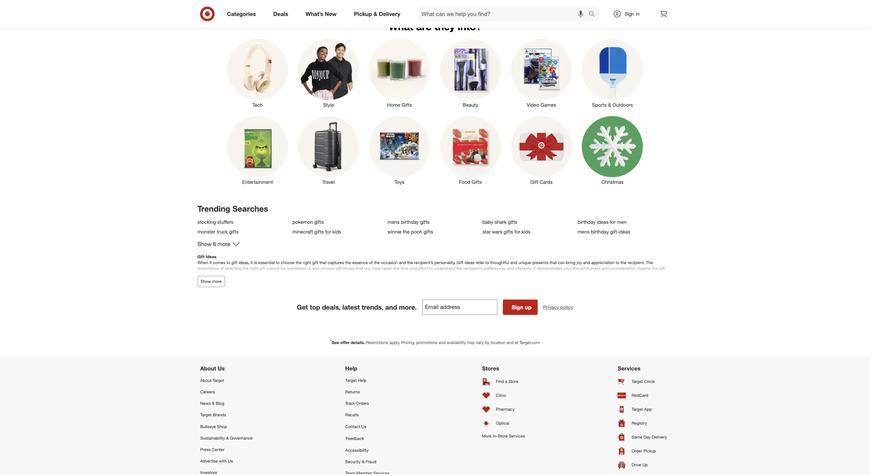 Task type: vqa. For each thing, say whether or not it's contained in the screenshot.
the Pickup corresponding to &
no



Task type: describe. For each thing, give the bounding box(es) containing it.
target down about us
[[213, 378, 224, 383]]

privacy policy link
[[544, 304, 574, 311]]

consideration,
[[611, 266, 637, 271]]

personality.
[[435, 260, 456, 265]]

to up selecting
[[227, 260, 230, 265]]

men
[[618, 219, 627, 225]]

press center
[[200, 447, 225, 452]]

gift cards link
[[506, 115, 578, 186]]

about for about us
[[200, 365, 216, 372]]

details.
[[351, 340, 365, 345]]

What can we help you find? suggestions appear below search field
[[418, 6, 591, 22]]

target for target circle
[[632, 379, 644, 384]]

1 kids from the left
[[333, 229, 341, 235]]

the up consideration,
[[621, 260, 627, 265]]

0 vertical spatial right
[[303, 260, 311, 265]]

about us
[[200, 365, 225, 372]]

choose
[[281, 260, 295, 265]]

it
[[534, 266, 536, 271]]

recipient
[[471, 272, 488, 277]]

monster truck gifts
[[198, 229, 239, 235]]

drive up
[[632, 463, 648, 468]]

what's
[[306, 10, 324, 17]]

thoughtfulness
[[574, 266, 601, 271]]

minecraft
[[293, 229, 313, 235]]

birthday ideas for men link
[[578, 219, 669, 225]]

preferences
[[484, 266, 506, 271]]

ideas,
[[239, 260, 250, 265]]

the up have
[[374, 260, 380, 265]]

security
[[346, 459, 361, 464]]

news
[[200, 401, 211, 406]]

you
[[365, 266, 371, 271]]

same
[[632, 435, 643, 440]]

trending
[[198, 204, 230, 214]]

pooh
[[411, 229, 423, 235]]

bring
[[566, 260, 576, 265]]

gifts down pokemon gifts
[[315, 229, 324, 235]]

birthday up the mens birthday gift ideas
[[578, 219, 596, 225]]

day
[[644, 435, 651, 440]]

joy
[[577, 260, 583, 265]]

to right effort
[[430, 266, 433, 271]]

memorable.
[[238, 272, 260, 277]]

0 horizontal spatial recipient's
[[415, 260, 434, 265]]

stocking stuffers
[[198, 219, 234, 225]]

gifts up star wars gifts for kids
[[508, 219, 518, 225]]

0 vertical spatial services
[[618, 365, 641, 372]]

0 vertical spatial is
[[254, 260, 257, 265]]

shop
[[217, 424, 227, 429]]

and down the appreciation
[[602, 266, 609, 271]]

sign for sign in
[[625, 11, 635, 17]]

1 vertical spatial ideas
[[619, 229, 631, 235]]

mens for mens birthday gift ideas
[[578, 229, 590, 235]]

track orders
[[346, 401, 369, 406]]

& for delivery
[[374, 10, 378, 17]]

food
[[460, 179, 471, 185]]

us for about us
[[218, 365, 225, 372]]

target for target brands
[[200, 412, 212, 418]]

and left "availability"
[[439, 340, 446, 345]]

trending searches
[[198, 204, 268, 214]]

deals link
[[268, 6, 297, 22]]

star wars gifts for kids link
[[483, 229, 574, 235]]

0 vertical spatial help
[[346, 365, 358, 372]]

target brands link
[[200, 409, 253, 421]]

the down "mens birthday gifts"
[[403, 229, 410, 235]]

unique
[[519, 260, 532, 265]]

choosing
[[385, 272, 402, 277]]

delivery for same day delivery
[[652, 435, 667, 440]]

mens for mens birthday gifts
[[388, 219, 400, 225]]

0 horizontal spatial of
[[220, 266, 224, 271]]

see
[[332, 340, 339, 345]]

have
[[373, 266, 381, 271]]

fraud
[[366, 459, 377, 464]]

0 horizontal spatial services
[[509, 434, 526, 439]]

advertise
[[200, 459, 218, 464]]

baby shark gifts link
[[483, 219, 574, 225]]

comes
[[213, 260, 226, 265]]

the right the understand
[[457, 266, 463, 271]]

video games link
[[506, 38, 578, 108]]

toys link
[[364, 115, 435, 186]]

toys
[[395, 179, 405, 185]]

circle
[[645, 379, 656, 384]]

2 it from the left
[[251, 260, 253, 265]]

gifts right truck at left
[[229, 229, 239, 235]]

the up the time
[[408, 260, 413, 265]]

shows
[[343, 266, 355, 271]]

winnie
[[388, 229, 402, 235]]

travel
[[323, 179, 335, 185]]

1 horizontal spatial pickup
[[644, 449, 657, 454]]

target help link
[[346, 375, 390, 386]]

0 vertical spatial ideas
[[597, 219, 609, 225]]

sustainability & governance link
[[200, 432, 253, 444]]

gifts for home gifts
[[402, 102, 412, 108]]

returns
[[346, 389, 360, 395]]

1 vertical spatial is
[[427, 272, 430, 277]]

gift for gift cards
[[531, 179, 539, 185]]

the up "overstated."
[[296, 260, 302, 265]]

gift cards
[[531, 179, 553, 185]]

stocking
[[198, 219, 216, 225]]

birthday for mens birthday gift ideas
[[591, 229, 609, 235]]

security & fraud
[[346, 459, 377, 464]]

by
[[485, 340, 490, 345]]

gifts up minecraft gifts for kids
[[315, 219, 324, 225]]

cherished.
[[518, 272, 538, 277]]

sustainability
[[200, 436, 225, 441]]

into?
[[458, 20, 482, 33]]

minecraft gifts for kids link
[[293, 229, 384, 235]]

news & blog link
[[200, 398, 253, 409]]

whether
[[261, 272, 277, 277]]

outdoors
[[613, 102, 634, 108]]

well-
[[312, 266, 321, 271]]

the down the
[[653, 266, 659, 271]]

cards
[[540, 179, 553, 185]]

recalls
[[346, 412, 359, 418]]

and left more. in the bottom of the page
[[386, 303, 397, 311]]

the down the time
[[404, 272, 410, 277]]

target circle
[[632, 379, 656, 384]]

brands
[[213, 412, 226, 418]]

can
[[559, 260, 565, 265]]

winnie the pooh gifts
[[388, 229, 433, 235]]

help inside 'target help' link
[[358, 378, 367, 383]]

or
[[328, 272, 332, 277]]

1 horizontal spatial that
[[356, 266, 364, 271]]

feel
[[489, 272, 495, 277]]

2 kids from the left
[[522, 229, 531, 235]]

show more
[[201, 279, 222, 284]]

target circle link
[[618, 375, 670, 389]]

ideas
[[206, 254, 217, 259]]

advertise with us
[[200, 459, 233, 464]]

home gifts
[[388, 102, 412, 108]]

& for fraud
[[362, 459, 365, 464]]

they
[[435, 20, 455, 33]]

contact
[[346, 424, 360, 429]]

ideas inside the gift ideas when it comes to gift ideas, it is essential to choose the right gift that captures the essence of the occasion and the recipient's personality. gift ideas refer to thoughtful and unique presents that can bring joy and appreciation to the recipient. the importance of selecting the right gift cannot be overstated. a well-chosen gift shows that you have taken the time and effort to understand the recipient's preferences and interests. it demonstrates your thoughtfulness and consideration, making the gift more meaningful and memorable. whether it's a birthday, anniversary, or any other special occasion, choosing the right gift is crucial in making the recipient feel valued and cherished.
[[465, 260, 475, 265]]

birthday,
[[288, 272, 304, 277]]

taken
[[383, 266, 393, 271]]

food gifts link
[[435, 115, 506, 186]]

and up the time
[[399, 260, 406, 265]]

0 horizontal spatial that
[[320, 260, 327, 265]]

more inside the show 6 more button
[[218, 241, 231, 248]]

0 horizontal spatial pickup
[[354, 10, 372, 17]]

star wars gifts for kids
[[483, 229, 531, 235]]

get
[[297, 303, 308, 311]]

gifts right wars at top right
[[504, 229, 514, 235]]

top
[[310, 303, 321, 311]]

more inside show more "button"
[[212, 279, 222, 284]]



Task type: locate. For each thing, give the bounding box(es) containing it.
0 vertical spatial mens
[[388, 219, 400, 225]]

1 vertical spatial of
[[220, 266, 224, 271]]

sign up button
[[503, 300, 538, 315]]

pickup right new
[[354, 10, 372, 17]]

1 horizontal spatial delivery
[[652, 435, 667, 440]]

food gifts
[[460, 179, 482, 185]]

2 horizontal spatial us
[[362, 424, 367, 429]]

about up careers
[[200, 378, 212, 383]]

2 horizontal spatial for
[[610, 219, 616, 225]]

in-
[[493, 434, 498, 439]]

contact us link
[[346, 421, 390, 432]]

right up a
[[303, 260, 311, 265]]

of down comes
[[220, 266, 224, 271]]

ideas down birthday ideas for men link
[[619, 229, 631, 235]]

2 vertical spatial more
[[212, 279, 222, 284]]

us right with
[[228, 459, 233, 464]]

2 vertical spatial us
[[228, 459, 233, 464]]

show 6 more button
[[198, 240, 241, 248]]

1 horizontal spatial for
[[515, 229, 521, 235]]

to up consideration,
[[616, 260, 620, 265]]

store down 'optical' link
[[498, 434, 508, 439]]

0 horizontal spatial right
[[250, 266, 258, 271]]

1 horizontal spatial mens
[[578, 229, 590, 235]]

store for a
[[509, 379, 519, 384]]

gift inside gift cards link
[[531, 179, 539, 185]]

1 horizontal spatial services
[[618, 365, 641, 372]]

beauty link
[[435, 38, 506, 108]]

1 vertical spatial making
[[449, 272, 463, 277]]

for for kids
[[325, 229, 331, 235]]

gifts inside home gifts link
[[402, 102, 412, 108]]

0 horizontal spatial in
[[445, 272, 448, 277]]

2 about from the top
[[200, 378, 212, 383]]

0 horizontal spatial it
[[210, 260, 212, 265]]

blog
[[216, 401, 224, 406]]

gifts down mens birthday gifts link
[[424, 229, 433, 235]]

0 vertical spatial pickup
[[354, 10, 372, 17]]

with
[[219, 459, 227, 464]]

baby
[[483, 219, 494, 225]]

show for show 6 more
[[198, 241, 212, 248]]

0 vertical spatial recipient's
[[415, 260, 434, 265]]

recipient's up "recipient"
[[464, 266, 483, 271]]

0 vertical spatial sign
[[625, 11, 635, 17]]

and
[[399, 260, 406, 265], [511, 260, 518, 265], [584, 260, 591, 265], [410, 266, 417, 271], [508, 266, 515, 271], [602, 266, 609, 271], [230, 272, 237, 277], [510, 272, 517, 277], [386, 303, 397, 311], [439, 340, 446, 345], [507, 340, 514, 345]]

target for target app
[[632, 407, 644, 412]]

& for outdoors
[[609, 102, 612, 108]]

1 vertical spatial more
[[198, 272, 207, 277]]

delivery for pickup & delivery
[[379, 10, 401, 17]]

us up the about target link
[[218, 365, 225, 372]]

0 vertical spatial store
[[509, 379, 519, 384]]

categories
[[227, 10, 256, 17]]

0 horizontal spatial gifts
[[402, 102, 412, 108]]

1 horizontal spatial gifts
[[472, 179, 482, 185]]

kids down baby shark gifts link
[[522, 229, 531, 235]]

1 horizontal spatial of
[[369, 260, 373, 265]]

that up demonstrates
[[550, 260, 557, 265]]

1 horizontal spatial sign
[[625, 11, 635, 17]]

1 vertical spatial sign
[[512, 304, 524, 311]]

gift left cards
[[531, 179, 539, 185]]

0 horizontal spatial sign
[[512, 304, 524, 311]]

show down importance at the left bottom of page
[[201, 279, 211, 284]]

gifts right home
[[402, 102, 412, 108]]

kids down "pokemon gifts" link
[[333, 229, 341, 235]]

kids
[[333, 229, 341, 235], [522, 229, 531, 235]]

1 horizontal spatial is
[[427, 272, 430, 277]]

*
[[331, 339, 332, 343]]

2 horizontal spatial right
[[411, 272, 419, 277]]

birthday down "birthday ideas for men"
[[591, 229, 609, 235]]

2 horizontal spatial that
[[550, 260, 557, 265]]

pricing,
[[402, 340, 415, 345]]

tech
[[253, 102, 263, 108]]

target up "returns"
[[346, 378, 357, 383]]

cannot
[[267, 266, 280, 271]]

it right ideas,
[[251, 260, 253, 265]]

show inside show more "button"
[[201, 279, 211, 284]]

mens down "birthday ideas for men"
[[578, 229, 590, 235]]

baby shark gifts
[[483, 219, 518, 225]]

making
[[638, 266, 652, 271], [449, 272, 463, 277]]

gift for gift ideas when it comes to gift ideas, it is essential to choose the right gift that captures the essence of the occasion and the recipient's personality. gift ideas refer to thoughtful and unique presents that can bring joy and appreciation to the recipient. the importance of selecting the right gift cannot be overstated. a well-chosen gift shows that you have taken the time and effort to understand the recipient's preferences and interests. it demonstrates your thoughtfulness and consideration, making the gift more meaningful and memorable. whether it's a birthday, anniversary, or any other special occasion, choosing the right gift is crucial in making the recipient feel valued and cherished.
[[198, 254, 205, 259]]

about target
[[200, 378, 224, 383]]

1 vertical spatial gift
[[198, 254, 205, 259]]

at
[[515, 340, 519, 345]]

to up "cannot" at the bottom left
[[276, 260, 280, 265]]

delivery right day
[[652, 435, 667, 440]]

a right find
[[506, 379, 508, 384]]

about up about target
[[200, 365, 216, 372]]

more down 'meaningful'
[[212, 279, 222, 284]]

0 vertical spatial show
[[198, 241, 212, 248]]

0 horizontal spatial mens
[[388, 219, 400, 225]]

that down essence
[[356, 266, 364, 271]]

what are they into?
[[389, 20, 482, 33]]

1 vertical spatial us
[[362, 424, 367, 429]]

right down effort
[[411, 272, 419, 277]]

sports
[[593, 102, 607, 108]]

1 horizontal spatial a
[[506, 379, 508, 384]]

1 horizontal spatial kids
[[522, 229, 531, 235]]

gift right personality.
[[457, 260, 464, 265]]

target for target help
[[346, 378, 357, 383]]

1 horizontal spatial making
[[638, 266, 652, 271]]

drive
[[632, 463, 642, 468]]

1 horizontal spatial recipient's
[[464, 266, 483, 271]]

sports & outdoors link
[[578, 38, 649, 108]]

birthday up winnie the pooh gifts
[[401, 219, 419, 225]]

optical link
[[482, 417, 526, 430]]

target left circle
[[632, 379, 644, 384]]

0 horizontal spatial store
[[498, 434, 508, 439]]

of up the you
[[369, 260, 373, 265]]

clinic link
[[482, 389, 526, 403]]

mens up winnie
[[388, 219, 400, 225]]

show left '6' on the bottom of the page
[[198, 241, 212, 248]]

1 horizontal spatial right
[[303, 260, 311, 265]]

us for contact us
[[362, 424, 367, 429]]

0 vertical spatial gift
[[531, 179, 539, 185]]

gifts inside the food gifts link
[[472, 179, 482, 185]]

0 horizontal spatial ideas
[[465, 260, 475, 265]]

target app link
[[618, 403, 670, 417]]

to right refer
[[486, 260, 490, 265]]

0 vertical spatial delivery
[[379, 10, 401, 17]]

1 vertical spatial store
[[498, 434, 508, 439]]

services up "target circle"
[[618, 365, 641, 372]]

home
[[388, 102, 401, 108]]

delivery
[[379, 10, 401, 17], [652, 435, 667, 440]]

ideas
[[597, 219, 609, 225], [619, 229, 631, 235], [465, 260, 475, 265]]

2 vertical spatial gift
[[457, 260, 464, 265]]

store inside the more in-store services link
[[498, 434, 508, 439]]

1 vertical spatial in
[[445, 272, 448, 277]]

1 horizontal spatial ideas
[[597, 219, 609, 225]]

1 horizontal spatial us
[[228, 459, 233, 464]]

feedback
[[346, 436, 364, 441]]

for left men
[[610, 219, 616, 225]]

and right the time
[[410, 266, 417, 271]]

ideas up the mens birthday gift ideas
[[597, 219, 609, 225]]

1 vertical spatial about
[[200, 378, 212, 383]]

sign
[[625, 11, 635, 17], [512, 304, 524, 311]]

0 vertical spatial about
[[200, 365, 216, 372]]

None text field
[[423, 300, 498, 315]]

0 vertical spatial a
[[285, 272, 287, 277]]

about for about target
[[200, 378, 212, 383]]

contact us
[[346, 424, 367, 429]]

overstated.
[[287, 266, 307, 271]]

1 vertical spatial delivery
[[652, 435, 667, 440]]

the
[[403, 229, 410, 235], [296, 260, 302, 265], [346, 260, 351, 265], [374, 260, 380, 265], [408, 260, 413, 265], [621, 260, 627, 265], [243, 266, 249, 271], [394, 266, 400, 271], [457, 266, 463, 271], [653, 266, 659, 271], [404, 272, 410, 277], [464, 272, 470, 277]]

0 vertical spatial us
[[218, 365, 225, 372]]

a right it's
[[285, 272, 287, 277]]

1 vertical spatial right
[[250, 266, 258, 271]]

in inside sign in link
[[636, 11, 640, 17]]

vary
[[476, 340, 484, 345]]

is down effort
[[427, 272, 430, 277]]

0 horizontal spatial us
[[218, 365, 225, 372]]

that up chosen
[[320, 260, 327, 265]]

and up valued
[[508, 266, 515, 271]]

order
[[632, 449, 643, 454]]

recipient's up effort
[[415, 260, 434, 265]]

&
[[374, 10, 378, 17], [609, 102, 612, 108], [212, 401, 215, 406], [226, 436, 229, 441], [362, 459, 365, 464]]

target left app
[[632, 407, 644, 412]]

1 horizontal spatial help
[[358, 378, 367, 383]]

0 horizontal spatial making
[[449, 272, 463, 277]]

sign up
[[512, 304, 532, 311]]

searches
[[233, 204, 268, 214]]

gift up the when
[[198, 254, 205, 259]]

accessibility link
[[346, 445, 390, 456]]

0 vertical spatial more
[[218, 241, 231, 248]]

right up memorable.
[[250, 266, 258, 271]]

birthday
[[401, 219, 419, 225], [578, 219, 596, 225], [591, 229, 609, 235]]

& for blog
[[212, 401, 215, 406]]

help
[[346, 365, 358, 372], [358, 378, 367, 383]]

0 horizontal spatial kids
[[333, 229, 341, 235]]

a inside the gift ideas when it comes to gift ideas, it is essential to choose the right gift that captures the essence of the occasion and the recipient's personality. gift ideas refer to thoughtful and unique presents that can bring joy and appreciation to the recipient. the importance of selecting the right gift cannot be overstated. a well-chosen gift shows that you have taken the time and effort to understand the recipient's preferences and interests. it demonstrates your thoughtfulness and consideration, making the gift more meaningful and memorable. whether it's a birthday, anniversary, or any other special occasion, choosing the right gift is crucial in making the recipient feel valued and cherished.
[[285, 272, 287, 277]]

target down news
[[200, 412, 212, 418]]

1 vertical spatial mens
[[578, 229, 590, 235]]

and left unique
[[511, 260, 518, 265]]

store for in-
[[498, 434, 508, 439]]

2 horizontal spatial gift
[[531, 179, 539, 185]]

video games
[[527, 102, 557, 108]]

1 horizontal spatial store
[[509, 379, 519, 384]]

occasion,
[[366, 272, 384, 277]]

press
[[200, 447, 211, 452]]

1 vertical spatial gifts
[[472, 179, 482, 185]]

services down 'optical' link
[[509, 434, 526, 439]]

is
[[254, 260, 257, 265], [427, 272, 430, 277]]

and up thoughtfulness
[[584, 260, 591, 265]]

birthday for mens birthday gifts
[[401, 219, 419, 225]]

1 vertical spatial recipient's
[[464, 266, 483, 271]]

the up "choosing"
[[394, 266, 400, 271]]

the up shows
[[346, 260, 351, 265]]

truck
[[217, 229, 228, 235]]

effort
[[418, 266, 428, 271]]

0 vertical spatial of
[[369, 260, 373, 265]]

0 horizontal spatial help
[[346, 365, 358, 372]]

1 about from the top
[[200, 365, 216, 372]]

more right '6' on the bottom of the page
[[218, 241, 231, 248]]

and down selecting
[[230, 272, 237, 277]]

show inside button
[[198, 241, 212, 248]]

store inside find a store link
[[509, 379, 519, 384]]

about
[[200, 365, 216, 372], [200, 378, 212, 383]]

orders
[[357, 401, 369, 406]]

time
[[401, 266, 409, 271]]

more down importance at the left bottom of page
[[198, 272, 207, 277]]

mens birthday gifts link
[[388, 219, 479, 225]]

order pickup link
[[618, 444, 670, 458]]

1 vertical spatial a
[[506, 379, 508, 384]]

making down the
[[638, 266, 652, 271]]

2 horizontal spatial ideas
[[619, 229, 631, 235]]

help up returns link on the left bottom of the page
[[358, 378, 367, 383]]

0 horizontal spatial gift
[[198, 254, 205, 259]]

minecraft gifts for kids
[[293, 229, 341, 235]]

and right valued
[[510, 272, 517, 277]]

the left "recipient"
[[464, 272, 470, 277]]

& for governance
[[226, 436, 229, 441]]

pokemon gifts
[[293, 219, 324, 225]]

1 horizontal spatial it
[[251, 260, 253, 265]]

more inside the gift ideas when it comes to gift ideas, it is essential to choose the right gift that captures the essence of the occasion and the recipient's personality. gift ideas refer to thoughtful and unique presents that can bring joy and appreciation to the recipient. the importance of selecting the right gift cannot be overstated. a well-chosen gift shows that you have taken the time and effort to understand the recipient's preferences and interests. it demonstrates your thoughtfulness and consideration, making the gift more meaningful and memorable. whether it's a birthday, anniversary, or any other special occasion, choosing the right gift is crucial in making the recipient feel valued and cherished.
[[198, 272, 207, 277]]

help up target help at the left bottom of the page
[[346, 365, 358, 372]]

sustainability & governance
[[200, 436, 253, 441]]

gifts up winnie the pooh gifts link
[[421, 219, 430, 225]]

0 horizontal spatial for
[[325, 229, 331, 235]]

valued
[[497, 272, 509, 277]]

for down "pokemon gifts" link
[[325, 229, 331, 235]]

understand
[[434, 266, 456, 271]]

about target link
[[200, 375, 253, 386]]

in inside the gift ideas when it comes to gift ideas, it is essential to choose the right gift that captures the essence of the occasion and the recipient's personality. gift ideas refer to thoughtful and unique presents that can bring joy and appreciation to the recipient. the importance of selecting the right gift cannot be overstated. a well-chosen gift shows that you have taken the time and effort to understand the recipient's preferences and interests. it demonstrates your thoughtfulness and consideration, making the gift more meaningful and memorable. whether it's a birthday, anniversary, or any other special occasion, choosing the right gift is crucial in making the recipient feel valued and cherished.
[[445, 272, 448, 277]]

0 vertical spatial in
[[636, 11, 640, 17]]

careers link
[[200, 386, 253, 398]]

0 vertical spatial gifts
[[402, 102, 412, 108]]

2 vertical spatial ideas
[[465, 260, 475, 265]]

1 vertical spatial help
[[358, 378, 367, 383]]

1 vertical spatial services
[[509, 434, 526, 439]]

bullseye shop link
[[200, 421, 253, 432]]

other
[[341, 272, 351, 277]]

us right contact
[[362, 424, 367, 429]]

it down ideas
[[210, 260, 212, 265]]

recipient's
[[415, 260, 434, 265], [464, 266, 483, 271]]

store right find
[[509, 379, 519, 384]]

sign for sign up
[[512, 304, 524, 311]]

0 horizontal spatial is
[[254, 260, 257, 265]]

0 vertical spatial making
[[638, 266, 652, 271]]

for down baby shark gifts link
[[515, 229, 521, 235]]

stuffers
[[217, 219, 234, 225]]

delivery up what
[[379, 10, 401, 17]]

pharmacy link
[[482, 403, 526, 417]]

drive up link
[[618, 458, 670, 472]]

sign inside 'button'
[[512, 304, 524, 311]]

and left at
[[507, 340, 514, 345]]

1 vertical spatial pickup
[[644, 449, 657, 454]]

0 horizontal spatial a
[[285, 272, 287, 277]]

1 it from the left
[[210, 260, 212, 265]]

1 horizontal spatial gift
[[457, 260, 464, 265]]

1 vertical spatial show
[[201, 279, 211, 284]]

redcard
[[632, 393, 649, 398]]

chosen
[[321, 266, 335, 271]]

pharmacy
[[496, 407, 515, 412]]

for for men
[[610, 219, 616, 225]]

careers
[[200, 389, 215, 395]]

2 vertical spatial right
[[411, 272, 419, 277]]

pickup right order
[[644, 449, 657, 454]]

gifts right food
[[472, 179, 482, 185]]

1 horizontal spatial in
[[636, 11, 640, 17]]

stocking stuffers link
[[198, 219, 289, 225]]

the down ideas,
[[243, 266, 249, 271]]

show for show more
[[201, 279, 211, 284]]

ideas left refer
[[465, 260, 475, 265]]

gifts for food gifts
[[472, 179, 482, 185]]

is left essential
[[254, 260, 257, 265]]

making down the understand
[[449, 272, 463, 277]]

more
[[482, 434, 492, 439]]

0 horizontal spatial delivery
[[379, 10, 401, 17]]



